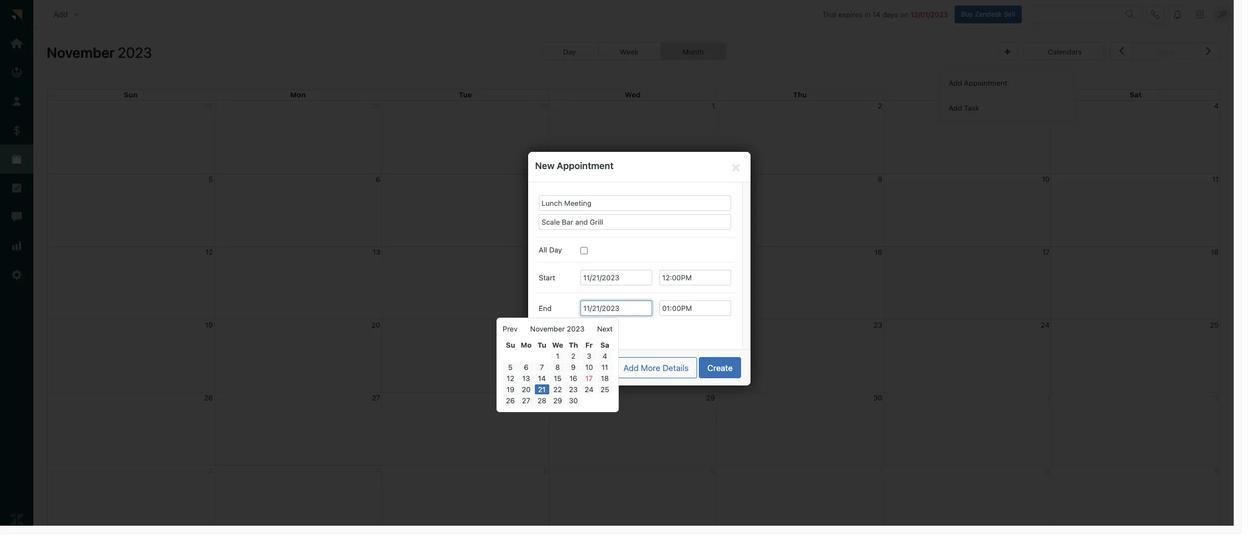 Task type: locate. For each thing, give the bounding box(es) containing it.
28 left 29 link
[[539, 393, 548, 402]]

add up add task
[[949, 78, 963, 87]]

28 down 21 link
[[538, 396, 547, 405]]

7 up the 14 link
[[540, 363, 544, 372]]

24
[[1042, 320, 1050, 329], [585, 385, 594, 394]]

1 horizontal spatial november
[[531, 324, 565, 333]]

zendesk image
[[9, 512, 24, 527]]

0 horizontal spatial 19
[[205, 320, 213, 329]]

0 horizontal spatial 1
[[556, 352, 560, 361]]

1 horizontal spatial 1
[[712, 101, 715, 110]]

0 vertical spatial appointment
[[965, 78, 1008, 87]]

0 horizontal spatial 16
[[570, 374, 578, 383]]

2023 up th
[[567, 324, 585, 333]]

0 horizontal spatial appointment
[[557, 160, 614, 171]]

1 horizontal spatial 16
[[875, 247, 883, 256]]

1 vertical spatial 9
[[571, 363, 576, 372]]

0 horizontal spatial 29
[[554, 396, 562, 405]]

2023 up sun
[[118, 44, 152, 61]]

23
[[874, 320, 883, 329], [569, 385, 578, 394]]

add inside add 'button'
[[53, 9, 68, 19]]

4
[[1215, 101, 1220, 110], [603, 352, 608, 361]]

0 vertical spatial 16
[[875, 247, 883, 256]]

×
[[732, 158, 741, 174]]

29 down 22
[[554, 396, 562, 405]]

0 vertical spatial 2023
[[118, 44, 152, 61]]

0 vertical spatial 20
[[372, 320, 381, 329]]

0 vertical spatial 11
[[1213, 175, 1220, 183]]

End Time text field
[[660, 300, 732, 316]]

next
[[597, 324, 613, 333]]

1 horizontal spatial 10
[[1043, 175, 1050, 183]]

14 right in
[[873, 10, 881, 19]]

1
[[712, 101, 715, 110], [556, 352, 560, 361]]

0 horizontal spatial 8
[[556, 363, 560, 372]]

× link
[[729, 158, 744, 174]]

28
[[539, 393, 548, 402], [538, 396, 547, 405]]

bell image
[[1174, 10, 1183, 19]]

10
[[1043, 175, 1050, 183], [586, 363, 593, 372]]

17 link
[[582, 373, 597, 383]]

0 horizontal spatial 24
[[585, 385, 594, 394]]

create
[[708, 362, 733, 372]]

14 left day
[[540, 247, 548, 256]]

buy zendesk sell
[[962, 10, 1016, 18]]

29 link
[[551, 396, 565, 406]]

0 vertical spatial 25
[[1211, 320, 1220, 329]]

1 horizontal spatial 4
[[1215, 101, 1220, 110]]

1 vertical spatial 16
[[570, 374, 578, 383]]

trial expires in 14 days on 12/01/2023
[[823, 10, 949, 19]]

None checkbox
[[581, 247, 588, 254]]

End Date text field
[[581, 300, 653, 316]]

7 down new
[[544, 175, 548, 183]]

november 2023 down chevron down image
[[47, 44, 152, 61]]

25 link
[[598, 384, 613, 394]]

Location text field
[[539, 214, 732, 230]]

1 vertical spatial 18
[[601, 374, 609, 383]]

28 inside 28 link
[[538, 396, 547, 405]]

1 vertical spatial november
[[531, 324, 565, 333]]

11
[[1213, 175, 1220, 183], [602, 363, 609, 372]]

1 vertical spatial 2023
[[567, 324, 585, 333]]

appointment right new
[[557, 160, 614, 171]]

9
[[878, 175, 883, 183], [571, 363, 576, 372]]

all
[[539, 245, 548, 254]]

1 horizontal spatial 13
[[523, 374, 530, 383]]

1 horizontal spatial 2
[[879, 101, 883, 110]]

0 vertical spatial 18
[[1212, 247, 1220, 256]]

30
[[874, 393, 883, 402], [569, 396, 578, 405]]

14 up 21 link
[[538, 374, 546, 383]]

1 horizontal spatial 2023
[[567, 324, 585, 333]]

1 horizontal spatial 9
[[878, 175, 883, 183]]

new
[[535, 160, 555, 171]]

2 link
[[566, 351, 581, 361]]

0 horizontal spatial 5
[[209, 175, 213, 183]]

1 vertical spatial 24
[[585, 385, 594, 394]]

calls image
[[1152, 10, 1161, 19]]

0 horizontal spatial 11
[[602, 363, 609, 372]]

1 horizontal spatial 25
[[1211, 320, 1220, 329]]

wed
[[625, 90, 641, 99]]

5
[[209, 175, 213, 183], [509, 363, 513, 372]]

1 vertical spatial 11
[[602, 363, 609, 372]]

29 down create link
[[707, 393, 715, 402]]

0 horizontal spatial 20
[[372, 320, 381, 329]]

mo
[[521, 340, 532, 349]]

add left chevron down image
[[53, 9, 68, 19]]

0 vertical spatial november 2023
[[47, 44, 152, 61]]

jp button
[[1214, 5, 1232, 23]]

1 vertical spatial 20
[[522, 385, 531, 394]]

1 vertical spatial 8
[[556, 363, 560, 372]]

add button
[[45, 3, 90, 25]]

appointment for add appointment
[[965, 78, 1008, 87]]

12
[[205, 247, 213, 256], [507, 374, 515, 383]]

appointment up the task
[[965, 78, 1008, 87]]

23 link
[[566, 384, 581, 394]]

0 vertical spatial november
[[47, 44, 115, 61]]

26
[[204, 393, 213, 402], [506, 396, 515, 405]]

today
[[1156, 47, 1176, 56]]

18
[[1212, 247, 1220, 256], [601, 374, 609, 383]]

0 horizontal spatial 30
[[569, 396, 578, 405]]

21 down the 14 link
[[538, 385, 546, 394]]

0 vertical spatial 10
[[1043, 175, 1050, 183]]

add appointment
[[949, 78, 1008, 87]]

18 link
[[598, 373, 613, 383]]

november
[[47, 44, 115, 61], [531, 324, 565, 333]]

1 horizontal spatial 20
[[522, 385, 531, 394]]

20
[[372, 320, 381, 329], [522, 385, 531, 394]]

0 vertical spatial 19
[[205, 320, 213, 329]]

Start Date text field
[[581, 270, 653, 285]]

1 vertical spatial appointment
[[557, 160, 614, 171]]

zendesk products image
[[1197, 10, 1204, 18]]

1 horizontal spatial appointment
[[965, 78, 1008, 87]]

plus image
[[1005, 48, 1011, 56]]

0 horizontal spatial 23
[[569, 385, 578, 394]]

1 vertical spatial 12
[[507, 374, 515, 383]]

1 horizontal spatial 17
[[1043, 247, 1050, 256]]

14
[[873, 10, 881, 19], [540, 247, 548, 256], [538, 374, 546, 383]]

1 horizontal spatial 8
[[711, 175, 715, 183]]

0 horizontal spatial 2023
[[118, 44, 152, 61]]

0 vertical spatial 2
[[879, 101, 883, 110]]

5 link
[[503, 362, 518, 372]]

8 inside 'link'
[[556, 363, 560, 372]]

22 link
[[551, 384, 565, 394]]

0 horizontal spatial november 2023
[[47, 44, 152, 61]]

add left more
[[624, 362, 639, 372]]

0 vertical spatial 24
[[1042, 320, 1050, 329]]

8
[[711, 175, 715, 183], [556, 363, 560, 372]]

21
[[540, 320, 548, 329], [538, 385, 546, 394]]

15
[[554, 374, 562, 383]]

days
[[883, 10, 899, 19]]

appointment
[[965, 78, 1008, 87], [557, 160, 614, 171]]

12 link
[[503, 373, 518, 383]]

11 inside 11 "link"
[[602, 363, 609, 372]]

2023
[[118, 44, 152, 61], [567, 324, 585, 333]]

1 horizontal spatial 6
[[524, 363, 529, 372]]

25
[[1211, 320, 1220, 329], [601, 385, 610, 394]]

1 vertical spatial 5
[[509, 363, 513, 372]]

add inside the add more details link
[[624, 362, 639, 372]]

16
[[875, 247, 883, 256], [570, 374, 578, 383]]

add left the task
[[949, 103, 963, 112]]

0 horizontal spatial november
[[47, 44, 115, 61]]

0 vertical spatial 23
[[874, 320, 883, 329]]

1 horizontal spatial 11
[[1213, 175, 1220, 183]]

november 2023 up we
[[531, 324, 585, 333]]

sell
[[1004, 10, 1016, 18]]

calendars
[[1049, 47, 1083, 56]]

Untitled Appointment text field
[[539, 195, 732, 211]]

6
[[376, 175, 381, 183], [524, 363, 529, 372]]

task
[[965, 103, 980, 112]]

0 horizontal spatial 4
[[603, 352, 608, 361]]

1 horizontal spatial 18
[[1212, 247, 1220, 256]]

16 link
[[566, 373, 581, 383]]

1 horizontal spatial 19
[[507, 385, 515, 394]]

buy zendesk sell button
[[955, 5, 1023, 23]]

1 horizontal spatial 24
[[1042, 320, 1050, 329]]

november up tu
[[531, 324, 565, 333]]

1 horizontal spatial 27
[[522, 396, 531, 405]]

21 down end
[[540, 320, 548, 329]]

2 vertical spatial 14
[[538, 374, 546, 383]]

0 vertical spatial 4
[[1215, 101, 1220, 110]]

new appointment
[[535, 160, 614, 171]]

add
[[53, 9, 68, 19], [949, 78, 963, 87], [949, 103, 963, 112], [624, 362, 639, 372]]

0 vertical spatial 6
[[376, 175, 381, 183]]

1 horizontal spatial november 2023
[[531, 324, 585, 333]]

0 horizontal spatial 2
[[572, 352, 576, 361]]

22
[[554, 385, 562, 394]]

0 horizontal spatial 12
[[205, 247, 213, 256]]

0 vertical spatial 1
[[712, 101, 715, 110]]

0 horizontal spatial 25
[[601, 385, 610, 394]]

19
[[205, 320, 213, 329], [507, 385, 515, 394]]

0 horizontal spatial 9
[[571, 363, 576, 372]]

november down chevron down image
[[47, 44, 115, 61]]

week
[[620, 47, 639, 56]]

add for add
[[53, 9, 68, 19]]

1 vertical spatial 10
[[586, 363, 593, 372]]

1 vertical spatial 6
[[524, 363, 529, 372]]



Task type: describe. For each thing, give the bounding box(es) containing it.
0 vertical spatial 7
[[544, 175, 548, 183]]

1 horizontal spatial 30
[[874, 393, 883, 402]]

sun
[[124, 90, 138, 99]]

add for add task
[[949, 103, 963, 112]]

day
[[563, 47, 576, 56]]

4 link
[[598, 351, 613, 361]]

21 link
[[535, 384, 550, 394]]

0 horizontal spatial 10
[[586, 363, 593, 372]]

0 vertical spatial 9
[[878, 175, 883, 183]]

11 link
[[598, 362, 613, 372]]

15 link
[[551, 373, 565, 383]]

10 link
[[582, 362, 597, 372]]

0 vertical spatial 8
[[711, 175, 715, 183]]

20 link
[[519, 384, 534, 394]]

1 horizontal spatial 29
[[707, 393, 715, 402]]

appointment for new appointment
[[557, 160, 614, 171]]

angle right image
[[1207, 43, 1212, 58]]

th
[[569, 340, 578, 349]]

6 link
[[519, 362, 534, 372]]

next link
[[597, 324, 613, 334]]

0 vertical spatial 12
[[205, 247, 213, 256]]

1 vertical spatial 14
[[540, 247, 548, 256]]

add for add appointment
[[949, 78, 963, 87]]

9 link
[[566, 362, 581, 372]]

0 vertical spatial 5
[[209, 175, 213, 183]]

chevron down image
[[72, 10, 81, 19]]

30 inside "link"
[[569, 396, 578, 405]]

27 link
[[519, 396, 534, 406]]

angle left image
[[1120, 43, 1125, 58]]

19 inside 19 link
[[507, 385, 515, 394]]

fr
[[586, 340, 593, 349]]

in
[[865, 10, 871, 19]]

0 vertical spatial 14
[[873, 10, 881, 19]]

su
[[506, 340, 515, 349]]

end
[[539, 304, 552, 313]]

26 link
[[503, 396, 518, 406]]

12/01/2023
[[911, 10, 949, 19]]

30 link
[[566, 396, 581, 406]]

1 vertical spatial 21
[[538, 385, 546, 394]]

24 inside 24 link
[[585, 385, 594, 394]]

0 horizontal spatial 18
[[601, 374, 609, 383]]

zendesk
[[975, 10, 1003, 18]]

sa
[[601, 340, 610, 349]]

sat
[[1130, 90, 1142, 99]]

Start Time text field
[[660, 270, 732, 285]]

8 link
[[551, 362, 565, 372]]

1 vertical spatial 4
[[603, 352, 608, 361]]

day
[[549, 245, 562, 254]]

buy
[[962, 10, 974, 18]]

6 inside 6 link
[[524, 363, 529, 372]]

7 link
[[535, 362, 550, 372]]

we
[[552, 340, 564, 349]]

1 vertical spatial november 2023
[[531, 324, 585, 333]]

expires
[[839, 10, 863, 19]]

details
[[663, 362, 689, 372]]

start
[[539, 273, 556, 282]]

28 link
[[535, 396, 550, 406]]

1 horizontal spatial 23
[[874, 320, 883, 329]]

prev
[[503, 324, 518, 333]]

1 vertical spatial 2
[[572, 352, 576, 361]]

1 inside 'link'
[[556, 352, 560, 361]]

add more details
[[624, 362, 689, 372]]

tu
[[538, 340, 547, 349]]

0 horizontal spatial 27
[[372, 393, 381, 402]]

search image
[[1127, 10, 1135, 19]]

0 horizontal spatial 6
[[376, 175, 381, 183]]

prev link
[[503, 324, 518, 334]]

we th
[[552, 340, 578, 349]]

1 horizontal spatial 26
[[506, 396, 515, 405]]

on
[[901, 10, 909, 19]]

1 horizontal spatial 12
[[507, 374, 515, 383]]

3 link
[[582, 351, 597, 361]]

0 horizontal spatial 26
[[204, 393, 213, 402]]

1 link
[[551, 351, 565, 361]]

1 horizontal spatial 5
[[509, 363, 513, 372]]

add more details link
[[616, 357, 697, 378]]

tue
[[459, 90, 472, 99]]

14 link
[[535, 373, 550, 383]]

create link
[[699, 357, 742, 378]]

trial
[[823, 10, 837, 19]]

0 vertical spatial 13
[[373, 247, 381, 256]]

1 vertical spatial 23
[[569, 385, 578, 394]]

jp
[[1218, 9, 1227, 19]]

24 link
[[582, 384, 597, 394]]

0 vertical spatial 21
[[540, 320, 548, 329]]

add for add more details
[[624, 362, 639, 372]]

all day
[[539, 245, 562, 254]]

thu
[[794, 90, 807, 99]]

mon
[[290, 90, 306, 99]]

more
[[641, 362, 661, 372]]

3
[[587, 352, 592, 361]]

19 link
[[503, 384, 518, 394]]

add task
[[949, 103, 980, 112]]

1 vertical spatial 13
[[523, 374, 530, 383]]

0 vertical spatial 17
[[1043, 247, 1050, 256]]

0 horizontal spatial 17
[[586, 374, 593, 383]]

13 link
[[519, 373, 534, 383]]

1 vertical spatial 7
[[540, 363, 544, 372]]



Task type: vqa. For each thing, say whether or not it's contained in the screenshot.


